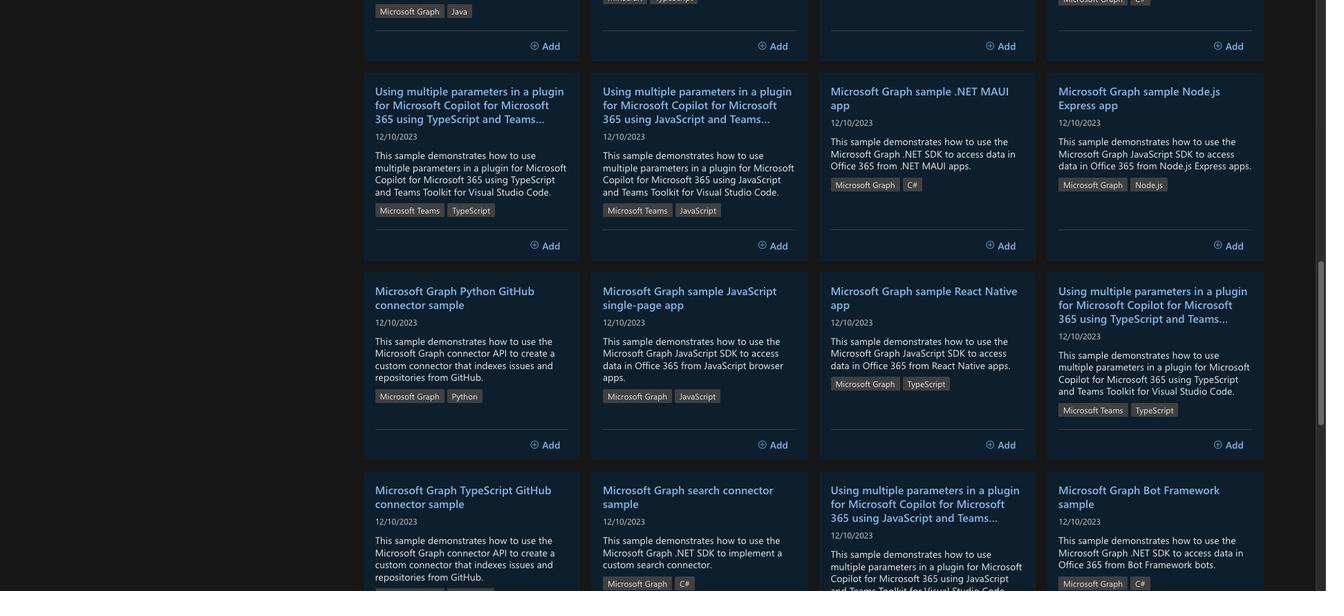 Task type: locate. For each thing, give the bounding box(es) containing it.
office inside microsoft graph sample javascript single-page app 12/10/2023 this sample demonstrates how to use the microsoft graph javascript sdk to access data in office 365 from javascript browser apps.
[[635, 359, 660, 372]]

sdk inside microsoft graph sample react native app 12/10/2023 this sample demonstrates how to use the microsoft graph javascript sdk to access data in office 365 from react native apps.
[[948, 347, 965, 360]]

0 vertical spatial node.js
[[1182, 84, 1220, 98]]

sdk left implement
[[697, 546, 714, 559]]

microsoft graph sample javascript single-page app link
[[603, 283, 796, 312]]

using
[[397, 111, 424, 126], [624, 111, 652, 126], [485, 173, 508, 186], [713, 173, 736, 186], [1080, 311, 1107, 325], [1168, 372, 1192, 386], [852, 510, 879, 525], [941, 572, 964, 585]]

1 horizontal spatial c#
[[907, 179, 917, 190]]

visual
[[429, 125, 459, 140], [657, 125, 687, 140], [469, 185, 494, 198], [696, 185, 722, 198], [1113, 325, 1143, 339], [1152, 385, 1177, 398], [885, 524, 915, 539], [924, 584, 949, 591]]

that inside the microsoft graph typescript github connector sample 12/10/2023 this sample demonstrates how to use the microsoft graph connector api to create a custom connector that indexes issues and repositories from github.
[[455, 558, 472, 571]]

0 horizontal spatial using multiple parameters in a plugin for microsoft copilot for microsoft 365 using javascript and teams toolkit for visual studio code sample link
[[603, 84, 796, 140]]

c# down connector.
[[680, 578, 690, 589]]

1 vertical spatial express
[[1195, 159, 1226, 172]]

1 indexes from the top
[[474, 359, 506, 372]]

sdk inside microsoft graph sample javascript single-page app 12/10/2023 this sample demonstrates how to use the microsoft graph javascript sdk to access data in office 365 from javascript browser apps.
[[720, 347, 737, 360]]

use inside microsoft graph sample react native app 12/10/2023 this sample demonstrates how to use the microsoft graph javascript sdk to access data in office 365 from react native apps.
[[977, 334, 991, 348]]

1 vertical spatial create
[[521, 546, 547, 559]]

browser
[[749, 359, 783, 372]]

2 repositories from the top
[[375, 570, 425, 583]]

access inside microsoft graph sample react native app 12/10/2023 this sample demonstrates how to use the microsoft graph javascript sdk to access data in office 365 from react native apps.
[[979, 347, 1007, 360]]

github
[[499, 283, 534, 298], [516, 483, 551, 497]]

0 vertical spatial github
[[499, 283, 534, 298]]

microsoft graph for microsoft graph sample .net maui app
[[835, 179, 895, 190]]

data inside microsoft graph bot framework sample 12/10/2023 this sample demonstrates how to use the microsoft graph .net sdk to access data in office 365 from bot framework bots.
[[1214, 546, 1233, 559]]

this inside microsoft graph sample .net maui app 12/10/2023 this sample demonstrates how to use the microsoft graph .net sdk to access data in office 365 from .net maui apps.
[[831, 135, 848, 148]]

bot
[[1143, 483, 1161, 497], [1128, 558, 1142, 571]]

12/10/2023 this sample demonstrates how to use multiple parameters in a plugin for microsoft copilot for microsoft 365 using javascript and teams toolkit for visual studio code.
[[603, 131, 794, 198], [831, 530, 1022, 591]]

app
[[831, 98, 850, 112], [1099, 98, 1118, 112], [665, 297, 684, 312], [831, 297, 850, 312]]

1 vertical spatial search
[[637, 558, 664, 571]]

custom
[[375, 359, 406, 372], [375, 558, 406, 571], [603, 558, 634, 571]]

365 inside microsoft graph bot framework sample 12/10/2023 this sample demonstrates how to use the microsoft graph .net sdk to access data in office 365 from bot framework bots.
[[1086, 558, 1102, 571]]

12/10/2023 inside microsoft graph python github connector sample 12/10/2023 this sample demonstrates how to use the microsoft graph connector api to create a custom connector that indexes issues and repositories from github.
[[375, 316, 417, 328]]

github. for typescript
[[451, 570, 483, 583]]

1 vertical spatial github
[[516, 483, 551, 497]]

2 github. from the top
[[451, 570, 483, 583]]

multiple
[[407, 84, 448, 98], [634, 84, 676, 98], [375, 161, 410, 174], [603, 161, 638, 174], [1090, 283, 1132, 298], [1058, 360, 1093, 374], [862, 483, 904, 497], [831, 560, 866, 573]]

office
[[831, 159, 856, 172], [1090, 159, 1116, 172], [635, 359, 660, 372], [863, 359, 888, 372], [1058, 558, 1084, 571]]

issues
[[509, 359, 534, 372], [509, 558, 534, 571]]

using multiple parameters in a plugin for microsoft copilot for microsoft 365 using javascript and teams toolkit for visual studio code sample link
[[603, 84, 796, 140], [831, 483, 1024, 539]]

0 vertical spatial maui
[[980, 84, 1009, 98]]

sample
[[916, 84, 951, 98], [1143, 84, 1179, 98], [527, 125, 563, 140], [755, 125, 790, 140], [850, 135, 881, 148], [1078, 135, 1109, 148], [395, 149, 425, 162], [623, 149, 653, 162], [688, 283, 724, 298], [916, 283, 951, 298], [429, 297, 464, 312], [1210, 325, 1246, 339], [395, 334, 425, 348], [623, 334, 653, 348], [850, 334, 881, 348], [1078, 348, 1109, 361], [429, 497, 464, 511], [603, 497, 639, 511], [1058, 497, 1094, 511], [982, 524, 1018, 539], [395, 534, 425, 547], [623, 534, 653, 547], [1078, 534, 1109, 547], [850, 548, 881, 561]]

1 vertical spatial bot
[[1128, 558, 1142, 571]]

how inside microsoft graph sample javascript single-page app 12/10/2023 this sample demonstrates how to use the microsoft graph javascript sdk to access data in office 365 from javascript browser apps.
[[717, 334, 735, 348]]

custom inside microsoft graph python github connector sample 12/10/2023 this sample demonstrates how to use the microsoft graph connector api to create a custom connector that indexes issues and repositories from github.
[[375, 359, 406, 372]]

microsoft graph
[[380, 5, 439, 16], [835, 179, 895, 190], [1063, 179, 1123, 190], [835, 378, 895, 389], [380, 390, 439, 401], [608, 390, 667, 401], [608, 578, 667, 589], [1063, 578, 1123, 589]]

use
[[977, 135, 991, 148], [1205, 135, 1219, 148], [521, 149, 536, 162], [749, 149, 764, 162], [521, 334, 536, 348], [749, 334, 764, 348], [977, 334, 991, 348], [1205, 348, 1219, 361], [521, 534, 536, 547], [749, 534, 764, 547], [1205, 534, 1219, 547], [977, 548, 991, 561]]

github inside microsoft graph python github connector sample 12/10/2023 this sample demonstrates how to use the microsoft graph connector api to create a custom connector that indexes issues and repositories from github.
[[499, 283, 534, 298]]

a inside microsoft graph python github connector sample 12/10/2023 this sample demonstrates how to use the microsoft graph connector api to create a custom connector that indexes issues and repositories from github.
[[550, 347, 555, 360]]

1 horizontal spatial 12/10/2023 this sample demonstrates how to use multiple parameters in a plugin for microsoft copilot for microsoft 365 using typescript and teams toolkit for visual studio code.
[[1058, 330, 1250, 398]]

demonstrates inside the microsoft graph sample node.js express app 12/10/2023 this sample demonstrates how to use the microsoft graph javascript sdk to access data in office 365 from node.js express apps.
[[1111, 135, 1170, 148]]

c# for sample
[[907, 179, 917, 190]]

and
[[482, 111, 501, 126], [708, 111, 727, 126], [375, 185, 391, 198], [603, 185, 619, 198], [1166, 311, 1185, 325], [537, 359, 553, 372], [1058, 385, 1075, 398], [936, 510, 954, 525], [537, 558, 553, 571], [831, 584, 847, 591]]

repositories inside the microsoft graph typescript github connector sample 12/10/2023 this sample demonstrates how to use the microsoft graph connector api to create a custom connector that indexes issues and repositories from github.
[[375, 570, 425, 583]]

that for typescript
[[455, 558, 472, 571]]

code
[[498, 125, 524, 140], [726, 125, 752, 140], [1181, 325, 1207, 339], [953, 524, 979, 539]]

demonstrates inside microsoft graph bot framework sample 12/10/2023 this sample demonstrates how to use the microsoft graph .net sdk to access data in office 365 from bot framework bots.
[[1111, 534, 1170, 547]]

create
[[521, 347, 547, 360], [521, 546, 547, 559]]

365 inside microsoft graph sample .net maui app 12/10/2023 this sample demonstrates how to use the microsoft graph .net sdk to access data in office 365 from .net maui apps.
[[859, 159, 874, 172]]

microsoft teams
[[380, 205, 440, 216], [608, 205, 668, 216], [1063, 404, 1123, 415]]

access inside microsoft graph sample .net maui app 12/10/2023 this sample demonstrates how to use the microsoft graph .net sdk to access data in office 365 from .net maui apps.
[[956, 147, 984, 160]]

typescript inside the microsoft graph typescript github connector sample 12/10/2023 this sample demonstrates how to use the microsoft graph connector api to create a custom connector that indexes issues and repositories from github.
[[460, 483, 513, 497]]

access inside the microsoft graph sample node.js express app 12/10/2023 this sample demonstrates how to use the microsoft graph javascript sdk to access data in office 365 from node.js express apps.
[[1207, 147, 1234, 160]]

this
[[831, 135, 848, 148], [1058, 135, 1075, 148], [375, 149, 392, 162], [603, 149, 620, 162], [375, 334, 392, 348], [603, 334, 620, 348], [831, 334, 848, 348], [1058, 348, 1075, 361], [375, 534, 392, 547], [603, 534, 620, 547], [1058, 534, 1075, 547], [831, 548, 848, 561]]

connector
[[375, 297, 425, 312], [447, 347, 490, 360], [409, 359, 452, 372], [723, 483, 773, 497], [375, 497, 425, 511], [447, 546, 490, 559], [409, 558, 452, 571]]

issues inside microsoft graph python github connector sample 12/10/2023 this sample demonstrates how to use the microsoft graph connector api to create a custom connector that indexes issues and repositories from github.
[[509, 359, 534, 372]]

1 vertical spatial github.
[[451, 570, 483, 583]]

0 vertical spatial indexes
[[474, 359, 506, 372]]

2 create from the top
[[521, 546, 547, 559]]

the inside microsoft graph bot framework sample 12/10/2023 this sample demonstrates how to use the microsoft graph .net sdk to access data in office 365 from bot framework bots.
[[1222, 534, 1236, 547]]

2 indexes from the top
[[474, 558, 506, 571]]

that down the microsoft graph typescript github connector sample link
[[455, 558, 472, 571]]

connector.
[[667, 558, 712, 571]]

1 vertical spatial indexes
[[474, 558, 506, 571]]

0 horizontal spatial search
[[637, 558, 664, 571]]

this inside the microsoft graph typescript github connector sample 12/10/2023 this sample demonstrates how to use the microsoft graph connector api to create a custom connector that indexes issues and repositories from github.
[[375, 534, 392, 547]]

data inside microsoft graph sample .net maui app 12/10/2023 this sample demonstrates how to use the microsoft graph .net sdk to access data in office 365 from .net maui apps.
[[986, 147, 1005, 160]]

using multiple parameters in a plugin for microsoft copilot for microsoft 365 using javascript and teams toolkit for visual studio code sample
[[603, 84, 792, 140], [831, 483, 1020, 539]]

api
[[493, 347, 507, 360], [493, 546, 507, 559]]

office inside the microsoft graph sample node.js express app 12/10/2023 this sample demonstrates how to use the microsoft graph javascript sdk to access data in office 365 from node.js express apps.
[[1090, 159, 1116, 172]]

api for typescript
[[493, 546, 507, 559]]

using multiple parameters in a plugin for microsoft copilot for microsoft 365 using javascript and teams toolkit for visual studio code sample for topmost using multiple parameters in a plugin for microsoft copilot for microsoft 365 using javascript and teams toolkit for visual studio code sample link
[[603, 84, 792, 140]]

demonstrates inside microsoft graph sample .net maui app 12/10/2023 this sample demonstrates how to use the microsoft graph .net sdk to access data in office 365 from .net maui apps.
[[883, 135, 942, 148]]

issues inside the microsoft graph typescript github connector sample 12/10/2023 this sample demonstrates how to use the microsoft graph connector api to create a custom connector that indexes issues and repositories from github.
[[509, 558, 534, 571]]

using multiple parameters in a plugin for microsoft copilot for microsoft 365 using typescript and teams toolkit for visual studio code sample
[[375, 84, 564, 140], [1058, 283, 1247, 339]]

sdk down microsoft graph sample .net maui app link
[[925, 147, 942, 160]]

framework
[[1164, 483, 1220, 497], [1145, 558, 1192, 571]]

add
[[542, 39, 560, 53], [770, 39, 788, 53], [998, 39, 1016, 53], [1226, 39, 1244, 53], [542, 239, 560, 252], [770, 239, 788, 252], [998, 239, 1016, 252], [1226, 239, 1244, 252], [542, 438, 560, 451], [770, 438, 788, 451], [998, 438, 1016, 451], [1226, 438, 1244, 451]]

0 horizontal spatial 12/10/2023 this sample demonstrates how to use multiple parameters in a plugin for microsoft copilot for microsoft 365 using typescript and teams toolkit for visual studio code.
[[375, 131, 566, 198]]

javascript
[[655, 111, 705, 126], [1130, 147, 1173, 160], [739, 173, 781, 186], [680, 205, 716, 216], [727, 283, 777, 298], [675, 347, 717, 360], [903, 347, 945, 360], [704, 359, 746, 372], [680, 390, 716, 401], [882, 510, 933, 525], [966, 572, 1009, 585]]

to
[[965, 135, 974, 148], [1193, 135, 1202, 148], [945, 147, 954, 160], [1196, 147, 1205, 160], [510, 149, 519, 162], [737, 149, 746, 162], [510, 334, 519, 348], [737, 334, 746, 348], [965, 334, 974, 348], [510, 347, 519, 360], [740, 347, 749, 360], [968, 347, 977, 360], [1193, 348, 1202, 361], [510, 534, 519, 547], [737, 534, 746, 547], [1193, 534, 1202, 547], [510, 546, 519, 559], [717, 546, 726, 559], [1173, 546, 1182, 559], [965, 548, 974, 561]]

sdk down microsoft graph sample node.js express app link on the top right of page
[[1175, 147, 1193, 160]]

microsoft graph for microsoft graph sample react native app
[[835, 378, 895, 389]]

using for the rightmost using multiple parameters in a plugin for microsoft copilot for microsoft 365 using javascript and teams toolkit for visual studio code sample link
[[831, 483, 859, 497]]

1 vertical spatial 12/10/2023 this sample demonstrates how to use multiple parameters in a plugin for microsoft copilot for microsoft 365 using javascript and teams toolkit for visual studio code.
[[831, 530, 1022, 591]]

typescript
[[427, 111, 479, 126], [511, 173, 555, 186], [452, 205, 490, 216], [1110, 311, 1163, 325], [1194, 372, 1238, 386], [907, 378, 945, 389], [1136, 404, 1174, 415], [460, 483, 513, 497]]

create inside microsoft graph python github connector sample 12/10/2023 this sample demonstrates how to use the microsoft graph connector api to create a custom connector that indexes issues and repositories from github.
[[521, 347, 547, 360]]

sdk
[[925, 147, 942, 160], [1175, 147, 1193, 160], [720, 347, 737, 360], [948, 347, 965, 360], [697, 546, 714, 559], [1152, 546, 1170, 559]]

app inside microsoft graph sample .net maui app 12/10/2023 this sample demonstrates how to use the microsoft graph .net sdk to access data in office 365 from .net maui apps.
[[831, 98, 850, 112]]

demonstrates inside the microsoft graph typescript github connector sample 12/10/2023 this sample demonstrates how to use the microsoft graph connector api to create a custom connector that indexes issues and repositories from github.
[[428, 534, 486, 547]]

data for microsoft graph sample node.js express app
[[1058, 159, 1077, 172]]

app for microsoft graph sample .net maui app
[[831, 98, 850, 112]]

c# down microsoft graph sample .net maui app 12/10/2023 this sample demonstrates how to use the microsoft graph .net sdk to access data in office 365 from .net maui apps.
[[907, 179, 917, 190]]

1 vertical spatial using multiple parameters in a plugin for microsoft copilot for microsoft 365 using javascript and teams toolkit for visual studio code sample link
[[831, 483, 1024, 539]]

apps. inside microsoft graph sample .net maui app 12/10/2023 this sample demonstrates how to use the microsoft graph .net sdk to access data in office 365 from .net maui apps.
[[948, 159, 971, 172]]

in
[[511, 84, 520, 98], [739, 84, 748, 98], [1008, 147, 1016, 160], [1080, 159, 1088, 172], [463, 161, 471, 174], [691, 161, 699, 174], [1194, 283, 1204, 298], [624, 359, 632, 372], [852, 359, 860, 372], [1147, 360, 1155, 374], [966, 483, 976, 497], [1236, 546, 1243, 559], [919, 560, 927, 573]]

1 horizontal spatial using multiple parameters in a plugin for microsoft copilot for microsoft 365 using javascript and teams toolkit for visual studio code sample
[[831, 483, 1020, 539]]

issues for microsoft graph typescript github connector sample
[[509, 558, 534, 571]]

the
[[994, 135, 1008, 148], [1222, 135, 1236, 148], [539, 334, 552, 348], [766, 334, 780, 348], [994, 334, 1008, 348], [539, 534, 552, 547], [766, 534, 780, 547], [1222, 534, 1236, 547]]

parameters
[[451, 84, 508, 98], [679, 84, 736, 98], [413, 161, 461, 174], [640, 161, 689, 174], [1135, 283, 1191, 298], [1096, 360, 1144, 374], [907, 483, 963, 497], [868, 560, 916, 573]]

from inside the microsoft graph typescript github connector sample 12/10/2023 this sample demonstrates how to use the microsoft graph connector api to create a custom connector that indexes issues and repositories from github.
[[428, 570, 448, 583]]

code.
[[526, 185, 551, 198], [754, 185, 779, 198], [1210, 385, 1234, 398], [982, 584, 1007, 591]]

0 vertical spatial using multiple parameters in a plugin for microsoft copilot for microsoft 365 using typescript and teams toolkit for visual studio code sample link
[[375, 84, 568, 140]]

demonstrates
[[883, 135, 942, 148], [1111, 135, 1170, 148], [428, 149, 486, 162], [656, 149, 714, 162], [428, 334, 486, 348], [656, 334, 714, 348], [883, 334, 942, 348], [1111, 348, 1170, 361], [428, 534, 486, 547], [656, 534, 714, 547], [1111, 534, 1170, 547], [883, 548, 942, 561]]

sdk down 'microsoft graph sample react native app' link
[[948, 347, 965, 360]]

.net inside microsoft graph bot framework sample 12/10/2023 this sample demonstrates how to use the microsoft graph .net sdk to access data in office 365 from bot framework bots.
[[1130, 546, 1150, 559]]

copilot
[[444, 98, 480, 112], [672, 98, 708, 112], [375, 173, 406, 186], [603, 173, 634, 186], [1127, 297, 1164, 312], [1058, 372, 1089, 386], [899, 497, 936, 511], [831, 572, 862, 585]]

microsoft graph bot framework sample link
[[1058, 483, 1252, 511]]

1 vertical spatial that
[[455, 558, 472, 571]]

0 horizontal spatial c#
[[680, 578, 690, 589]]

indexes
[[474, 359, 506, 372], [474, 558, 506, 571]]

0 vertical spatial create
[[521, 347, 547, 360]]

microsoft graph sample node.js express app 12/10/2023 this sample demonstrates how to use the microsoft graph javascript sdk to access data in office 365 from node.js express apps.
[[1058, 84, 1251, 172]]

node.js
[[1182, 84, 1220, 98], [1160, 159, 1192, 172], [1135, 179, 1163, 190]]

that down microsoft graph python github connector sample link
[[455, 359, 472, 372]]

0 vertical spatial repositories
[[375, 371, 425, 384]]

0 horizontal spatial using multiple parameters in a plugin for microsoft copilot for microsoft 365 using javascript and teams toolkit for visual studio code sample
[[603, 84, 792, 140]]

2 that from the top
[[455, 558, 472, 571]]

1 vertical spatial using multiple parameters in a plugin for microsoft copilot for microsoft 365 using typescript and teams toolkit for visual studio code sample
[[1058, 283, 1247, 339]]

from
[[877, 159, 897, 172], [1137, 159, 1157, 172], [681, 359, 701, 372], [909, 359, 929, 372], [428, 371, 448, 384], [1105, 558, 1125, 571], [428, 570, 448, 583]]

teams
[[504, 111, 536, 126], [730, 111, 761, 126], [394, 185, 420, 198], [622, 185, 648, 198], [417, 205, 440, 216], [645, 205, 668, 216], [1188, 311, 1219, 325], [1077, 385, 1104, 398], [1100, 404, 1123, 415], [957, 510, 989, 525], [849, 584, 876, 591]]

2 api from the top
[[493, 546, 507, 559]]

github. inside the microsoft graph typescript github connector sample 12/10/2023 this sample demonstrates how to use the microsoft graph connector api to create a custom connector that indexes issues and repositories from github.
[[451, 570, 483, 583]]

apps. for microsoft graph sample react native app
[[988, 359, 1010, 372]]

12/10/2023 inside the microsoft graph sample node.js express app 12/10/2023 this sample demonstrates how to use the microsoft graph javascript sdk to access data in office 365 from node.js express apps.
[[1058, 117, 1101, 128]]

repositories
[[375, 371, 425, 384], [375, 570, 425, 583]]

1 github. from the top
[[451, 371, 483, 384]]

0 vertical spatial bot
[[1143, 483, 1161, 497]]

12/10/2023 inside microsoft graph search connector sample 12/10/2023 this sample demonstrates how to use the microsoft graph .net sdk to implement a custom search connector.
[[603, 516, 645, 527]]

1 issues from the top
[[509, 359, 534, 372]]

create inside the microsoft graph typescript github connector sample 12/10/2023 this sample demonstrates how to use the microsoft graph connector api to create a custom connector that indexes issues and repositories from github.
[[521, 546, 547, 559]]

custom for microsoft graph typescript github connector sample
[[375, 558, 406, 571]]

how inside the microsoft graph typescript github connector sample 12/10/2023 this sample demonstrates how to use the microsoft graph connector api to create a custom connector that indexes issues and repositories from github.
[[489, 534, 507, 547]]

microsoft graph for microsoft graph search connector sample
[[608, 578, 667, 589]]

data for microsoft graph sample react native app
[[831, 359, 849, 372]]

microsoft graph sample .net maui app link
[[831, 84, 1024, 112]]

2 issues from the top
[[509, 558, 534, 571]]

api down microsoft graph python github connector sample link
[[493, 347, 507, 360]]

microsoft graph python github connector sample 12/10/2023 this sample demonstrates how to use the microsoft graph connector api to create a custom connector that indexes issues and repositories from github.
[[375, 283, 555, 384]]

0 horizontal spatial 12/10/2023 this sample demonstrates how to use multiple parameters in a plugin for microsoft copilot for microsoft 365 using javascript and teams toolkit for visual studio code.
[[603, 131, 794, 198]]

create for microsoft graph typescript github connector sample
[[521, 546, 547, 559]]

this inside microsoft graph bot framework sample 12/10/2023 this sample demonstrates how to use the microsoft graph .net sdk to access data in office 365 from bot framework bots.
[[1058, 534, 1075, 547]]

apps. inside the microsoft graph sample node.js express app 12/10/2023 this sample demonstrates how to use the microsoft graph javascript sdk to access data in office 365 from node.js express apps.
[[1229, 159, 1251, 172]]

sdk left bots.
[[1152, 546, 1170, 559]]

apps. for microsoft graph sample node.js express app
[[1229, 159, 1251, 172]]

the inside microsoft graph sample javascript single-page app 12/10/2023 this sample demonstrates how to use the microsoft graph javascript sdk to access data in office 365 from javascript browser apps.
[[766, 334, 780, 348]]

python
[[460, 283, 496, 298], [452, 390, 478, 401]]

0 vertical spatial express
[[1058, 98, 1096, 112]]

using multiple parameters in a plugin for microsoft copilot for microsoft 365 using javascript and teams toolkit for visual studio code sample for the rightmost using multiple parameters in a plugin for microsoft copilot for microsoft 365 using javascript and teams toolkit for visual studio code sample link
[[831, 483, 1020, 539]]

1 repositories from the top
[[375, 371, 425, 384]]

office for microsoft graph sample .net maui app
[[831, 159, 856, 172]]

0 horizontal spatial using multiple parameters in a plugin for microsoft copilot for microsoft 365 using typescript and teams toolkit for visual studio code sample
[[375, 84, 564, 140]]

using multiple parameters in a plugin for microsoft copilot for microsoft 365 using typescript and teams toolkit for visual studio code sample link
[[375, 84, 568, 140], [1058, 283, 1252, 339]]

using for bottommost using multiple parameters in a plugin for microsoft copilot for microsoft 365 using typescript and teams toolkit for visual studio code sample link
[[1058, 283, 1087, 298]]

for
[[375, 98, 390, 112], [483, 98, 498, 112], [603, 98, 617, 112], [711, 98, 726, 112], [412, 125, 426, 140], [640, 125, 654, 140], [511, 161, 523, 174], [739, 161, 751, 174], [409, 173, 421, 186], [636, 173, 649, 186], [454, 185, 466, 198], [682, 185, 694, 198], [1058, 297, 1073, 312], [1167, 297, 1181, 312], [1095, 325, 1110, 339], [1194, 360, 1207, 374], [1092, 372, 1104, 386], [1137, 385, 1149, 398], [831, 497, 845, 511], [939, 497, 953, 511], [868, 524, 882, 539], [967, 560, 979, 573], [864, 572, 876, 585], [910, 584, 922, 591]]

1 horizontal spatial using multiple parameters in a plugin for microsoft copilot for microsoft 365 using typescript and teams toolkit for visual studio code sample link
[[1058, 283, 1252, 339]]

1 vertical spatial using multiple parameters in a plugin for microsoft copilot for microsoft 365 using javascript and teams toolkit for visual studio code sample
[[831, 483, 1020, 539]]

how
[[944, 135, 963, 148], [1172, 135, 1190, 148], [489, 149, 507, 162], [717, 149, 735, 162], [489, 334, 507, 348], [717, 334, 735, 348], [944, 334, 963, 348], [1172, 348, 1190, 361], [489, 534, 507, 547], [717, 534, 735, 547], [1172, 534, 1190, 547], [944, 548, 963, 561]]

0 vertical spatial python
[[460, 283, 496, 298]]

maui
[[980, 84, 1009, 98], [922, 159, 946, 172]]

the inside the microsoft graph sample node.js express app 12/10/2023 this sample demonstrates how to use the microsoft graph javascript sdk to access data in office 365 from node.js express apps.
[[1222, 135, 1236, 148]]

custom for microsoft graph python github connector sample
[[375, 359, 406, 372]]

single-
[[603, 297, 637, 312]]

2 horizontal spatial microsoft teams
[[1063, 404, 1123, 415]]

apps. inside microsoft graph sample react native app 12/10/2023 this sample demonstrates how to use the microsoft graph javascript sdk to access data in office 365 from react native apps.
[[988, 359, 1010, 372]]

plugin
[[532, 84, 564, 98], [760, 84, 792, 98], [481, 161, 508, 174], [709, 161, 736, 174], [1215, 283, 1247, 298], [1165, 360, 1192, 374], [988, 483, 1020, 497], [937, 560, 964, 573]]

graph
[[417, 5, 439, 16], [882, 84, 913, 98], [1110, 84, 1140, 98], [874, 147, 900, 160], [1102, 147, 1128, 160], [873, 179, 895, 190], [1100, 179, 1123, 190], [426, 283, 457, 298], [654, 283, 685, 298], [882, 283, 913, 298], [418, 347, 444, 360], [646, 347, 672, 360], [874, 347, 900, 360], [873, 378, 895, 389], [417, 390, 439, 401], [645, 390, 667, 401], [426, 483, 457, 497], [654, 483, 685, 497], [1110, 483, 1140, 497], [418, 546, 444, 559], [646, 546, 672, 559], [1102, 546, 1128, 559], [645, 578, 667, 589], [1100, 578, 1123, 589]]

0 vertical spatial api
[[493, 347, 507, 360]]

this inside the microsoft graph sample node.js express app 12/10/2023 this sample demonstrates how to use the microsoft graph javascript sdk to access data in office 365 from node.js express apps.
[[1058, 135, 1075, 148]]

office inside microsoft graph bot framework sample 12/10/2023 this sample demonstrates how to use the microsoft graph .net sdk to access data in office 365 from bot framework bots.
[[1058, 558, 1084, 571]]

365 inside microsoft graph sample javascript single-page app 12/10/2023 this sample demonstrates how to use the microsoft graph javascript sdk to access data in office 365 from javascript browser apps.
[[663, 359, 678, 372]]

0 vertical spatial that
[[455, 359, 472, 372]]

custom inside the microsoft graph typescript github connector sample 12/10/2023 this sample demonstrates how to use the microsoft graph connector api to create a custom connector that indexes issues and repositories from github.
[[375, 558, 406, 571]]

use inside microsoft graph search connector sample 12/10/2023 this sample demonstrates how to use the microsoft graph .net sdk to implement a custom search connector.
[[749, 534, 764, 547]]

use inside the microsoft graph typescript github connector sample 12/10/2023 this sample demonstrates how to use the microsoft graph connector api to create a custom connector that indexes issues and repositories from github.
[[521, 534, 536, 547]]

c# down microsoft graph bot framework sample 12/10/2023 this sample demonstrates how to use the microsoft graph .net sdk to access data in office 365 from bot framework bots.
[[1135, 578, 1145, 589]]

0 horizontal spatial bot
[[1128, 558, 1142, 571]]

1 horizontal spatial search
[[688, 483, 720, 497]]

data
[[986, 147, 1005, 160], [1058, 159, 1077, 172], [603, 359, 622, 372], [831, 359, 849, 372], [1214, 546, 1233, 559]]

app inside the microsoft graph sample node.js express app 12/10/2023 this sample demonstrates how to use the microsoft graph javascript sdk to access data in office 365 from node.js express apps.
[[1099, 98, 1118, 112]]

use inside microsoft graph sample .net maui app 12/10/2023 this sample demonstrates how to use the microsoft graph .net sdk to access data in office 365 from .net maui apps.
[[977, 135, 991, 148]]

1 vertical spatial repositories
[[375, 570, 425, 583]]

1 api from the top
[[493, 347, 507, 360]]

github. inside microsoft graph python github connector sample 12/10/2023 this sample demonstrates how to use the microsoft graph connector api to create a custom connector that indexes issues and repositories from github.
[[451, 371, 483, 384]]

how inside the microsoft graph sample node.js express app 12/10/2023 this sample demonstrates how to use the microsoft graph javascript sdk to access data in office 365 from node.js express apps.
[[1172, 135, 1190, 148]]

0 vertical spatial framework
[[1164, 483, 1220, 497]]

.net inside microsoft graph search connector sample 12/10/2023 this sample demonstrates how to use the microsoft graph .net sdk to implement a custom search connector.
[[675, 546, 694, 559]]

native
[[985, 283, 1017, 298], [958, 359, 985, 372]]

c# for bot
[[1135, 578, 1145, 589]]

0 vertical spatial github.
[[451, 371, 483, 384]]

12/10/2023
[[831, 117, 873, 128], [1058, 117, 1101, 128], [375, 131, 417, 142], [603, 131, 645, 142], [375, 316, 417, 328], [603, 316, 645, 328], [831, 316, 873, 328], [1058, 330, 1101, 341], [375, 516, 417, 527], [603, 516, 645, 527], [1058, 516, 1101, 527], [831, 530, 873, 541]]

how inside microsoft graph sample react native app 12/10/2023 this sample demonstrates how to use the microsoft graph javascript sdk to access data in office 365 from react native apps.
[[944, 334, 963, 348]]

repositories for microsoft graph typescript github connector sample
[[375, 570, 425, 583]]

javascript inside microsoft graph sample react native app 12/10/2023 this sample demonstrates how to use the microsoft graph javascript sdk to access data in office 365 from react native apps.
[[903, 347, 945, 360]]

1 vertical spatial maui
[[922, 159, 946, 172]]

1 that from the top
[[455, 359, 472, 372]]

office for microsoft graph sample node.js express app
[[1090, 159, 1116, 172]]

toolkit
[[375, 125, 409, 140], [603, 125, 637, 140], [423, 185, 451, 198], [651, 185, 679, 198], [1058, 325, 1092, 339], [1106, 385, 1135, 398], [831, 524, 864, 539], [879, 584, 907, 591]]

add button
[[523, 35, 568, 57], [750, 35, 796, 57], [978, 35, 1024, 57], [1206, 35, 1252, 57], [523, 235, 568, 256], [750, 235, 796, 256], [978, 235, 1024, 256], [1206, 235, 1252, 256], [523, 434, 568, 456], [750, 434, 796, 456], [978, 434, 1024, 456], [1206, 434, 1252, 456]]

java
[[452, 5, 467, 16]]

indexes inside the microsoft graph typescript github connector sample 12/10/2023 this sample demonstrates how to use the microsoft graph connector api to create a custom connector that indexes issues and repositories from github.
[[474, 558, 506, 571]]

in inside the microsoft graph sample node.js express app 12/10/2023 this sample demonstrates how to use the microsoft graph javascript sdk to access data in office 365 from node.js express apps.
[[1080, 159, 1088, 172]]

sdk left browser
[[720, 347, 737, 360]]

1 horizontal spatial bot
[[1143, 483, 1161, 497]]

that
[[455, 359, 472, 372], [455, 558, 472, 571]]

a
[[523, 84, 529, 98], [751, 84, 757, 98], [474, 161, 479, 174], [702, 161, 707, 174], [1207, 283, 1212, 298], [550, 347, 555, 360], [1157, 360, 1162, 374], [979, 483, 985, 497], [550, 546, 555, 559], [777, 546, 782, 559], [929, 560, 934, 573]]

365
[[375, 111, 394, 126], [603, 111, 621, 126], [859, 159, 874, 172], [1118, 159, 1134, 172], [467, 173, 482, 186], [694, 173, 710, 186], [1058, 311, 1077, 325], [663, 359, 678, 372], [890, 359, 906, 372], [1150, 372, 1166, 386], [831, 510, 849, 525], [1086, 558, 1102, 571], [922, 572, 938, 585]]

access
[[956, 147, 984, 160], [1207, 147, 1234, 160], [752, 347, 779, 360], [979, 347, 1007, 360], [1184, 546, 1211, 559]]

search
[[688, 483, 720, 497], [637, 558, 664, 571]]

1 horizontal spatial microsoft teams
[[608, 205, 668, 216]]

create for microsoft graph python github connector sample
[[521, 347, 547, 360]]

app inside microsoft graph sample react native app 12/10/2023 this sample demonstrates how to use the microsoft graph javascript sdk to access data in office 365 from react native apps.
[[831, 297, 850, 312]]

api down the microsoft graph typescript github connector sample link
[[493, 546, 507, 559]]

data inside microsoft graph sample react native app 12/10/2023 this sample demonstrates how to use the microsoft graph javascript sdk to access data in office 365 from react native apps.
[[831, 359, 849, 372]]

github.
[[451, 371, 483, 384], [451, 570, 483, 583]]

2 horizontal spatial c#
[[1135, 578, 1145, 589]]

apps.
[[948, 159, 971, 172], [1229, 159, 1251, 172], [988, 359, 1010, 372], [603, 371, 625, 384]]

0 vertical spatial 12/10/2023 this sample demonstrates how to use multiple parameters in a plugin for microsoft copilot for microsoft 365 using typescript and teams toolkit for visual studio code.
[[375, 131, 566, 198]]

1 vertical spatial issues
[[509, 558, 534, 571]]

microsoft graph bot framework sample 12/10/2023 this sample demonstrates how to use the microsoft graph .net sdk to access data in office 365 from bot framework bots.
[[1058, 483, 1243, 571]]

studio
[[462, 125, 495, 140], [690, 125, 723, 140], [496, 185, 524, 198], [724, 185, 752, 198], [1146, 325, 1178, 339], [1180, 385, 1207, 398], [918, 524, 950, 539], [952, 584, 979, 591]]

express
[[1058, 98, 1096, 112], [1195, 159, 1226, 172]]

c#
[[907, 179, 917, 190], [680, 578, 690, 589], [1135, 578, 1145, 589]]

microsoft graph sample javascript single-page app 12/10/2023 this sample demonstrates how to use the microsoft graph javascript sdk to access data in office 365 from javascript browser apps.
[[603, 283, 783, 384]]

0 horizontal spatial express
[[1058, 98, 1096, 112]]

repositories for microsoft graph python github connector sample
[[375, 371, 425, 384]]

using
[[375, 84, 404, 98], [603, 84, 631, 98], [1058, 283, 1087, 298], [831, 483, 859, 497]]

microsoft graph for microsoft graph sample javascript single-page app
[[608, 390, 667, 401]]

that inside microsoft graph python github connector sample 12/10/2023 this sample demonstrates how to use the microsoft graph connector api to create a custom connector that indexes issues and repositories from github.
[[455, 359, 472, 372]]

this inside microsoft graph python github connector sample 12/10/2023 this sample demonstrates how to use the microsoft graph connector api to create a custom connector that indexes issues and repositories from github.
[[375, 334, 392, 348]]

github inside the microsoft graph typescript github connector sample 12/10/2023 this sample demonstrates how to use the microsoft graph connector api to create a custom connector that indexes issues and repositories from github.
[[516, 483, 551, 497]]

0 vertical spatial using multiple parameters in a plugin for microsoft copilot for microsoft 365 using javascript and teams toolkit for visual studio code sample
[[603, 84, 792, 140]]

.net
[[954, 84, 977, 98], [903, 147, 922, 160], [900, 159, 919, 172], [675, 546, 694, 559], [1130, 546, 1150, 559]]

0 horizontal spatial using multiple parameters in a plugin for microsoft copilot for microsoft 365 using typescript and teams toolkit for visual studio code sample link
[[375, 84, 568, 140]]

12/10/2023 this sample demonstrates how to use multiple parameters in a plugin for microsoft copilot for microsoft 365 using typescript and teams toolkit for visual studio code.
[[375, 131, 566, 198], [1058, 330, 1250, 398]]

1 vertical spatial api
[[493, 546, 507, 559]]

1 horizontal spatial express
[[1195, 159, 1226, 172]]

1 create from the top
[[521, 347, 547, 360]]

microsoft
[[380, 5, 415, 16], [831, 84, 879, 98], [1058, 84, 1107, 98], [393, 98, 441, 112], [501, 98, 549, 112], [620, 98, 669, 112], [729, 98, 777, 112], [831, 147, 871, 160], [1058, 147, 1099, 160], [526, 161, 566, 174], [754, 161, 794, 174], [423, 173, 464, 186], [651, 173, 692, 186], [835, 179, 870, 190], [1063, 179, 1098, 190], [380, 205, 415, 216], [608, 205, 643, 216], [375, 283, 423, 298], [603, 283, 651, 298], [831, 283, 879, 298], [1076, 297, 1124, 312], [1184, 297, 1232, 312], [375, 347, 416, 360], [603, 347, 643, 360], [831, 347, 871, 360], [1209, 360, 1250, 374], [1107, 372, 1147, 386], [835, 378, 870, 389], [380, 390, 415, 401], [608, 390, 643, 401], [1063, 404, 1098, 415], [375, 483, 423, 497], [603, 483, 651, 497], [1058, 483, 1107, 497], [848, 497, 896, 511], [956, 497, 1005, 511], [375, 546, 416, 559], [603, 546, 643, 559], [1058, 546, 1099, 559], [981, 560, 1022, 573], [879, 572, 920, 585], [608, 578, 643, 589], [1063, 578, 1098, 589]]

repositories inside microsoft graph python github connector sample 12/10/2023 this sample demonstrates how to use the microsoft graph connector api to create a custom connector that indexes issues and repositories from github.
[[375, 371, 425, 384]]

react
[[954, 283, 982, 298], [932, 359, 955, 372]]

0 vertical spatial issues
[[509, 359, 534, 372]]



Task type: describe. For each thing, give the bounding box(es) containing it.
from inside microsoft graph python github connector sample 12/10/2023 this sample demonstrates how to use the microsoft graph connector api to create a custom connector that indexes issues and repositories from github.
[[428, 371, 448, 384]]

0 horizontal spatial maui
[[922, 159, 946, 172]]

using for topmost using multiple parameters in a plugin for microsoft copilot for microsoft 365 using javascript and teams toolkit for visual studio code sample link
[[603, 84, 631, 98]]

12/10/2023 inside microsoft graph sample react native app 12/10/2023 this sample demonstrates how to use the microsoft graph javascript sdk to access data in office 365 from react native apps.
[[831, 316, 873, 328]]

access inside microsoft graph sample javascript single-page app 12/10/2023 this sample demonstrates how to use the microsoft graph javascript sdk to access data in office 365 from javascript browser apps.
[[752, 347, 779, 360]]

indexes for python
[[474, 359, 506, 372]]

1 horizontal spatial 12/10/2023 this sample demonstrates how to use multiple parameters in a plugin for microsoft copilot for microsoft 365 using javascript and teams toolkit for visual studio code.
[[831, 530, 1022, 591]]

microsoft graph search connector sample 12/10/2023 this sample demonstrates how to use the microsoft graph .net sdk to implement a custom search connector.
[[603, 483, 782, 571]]

sdk inside microsoft graph sample .net maui app 12/10/2023 this sample demonstrates how to use the microsoft graph .net sdk to access data in office 365 from .net maui apps.
[[925, 147, 942, 160]]

the inside microsoft graph python github connector sample 12/10/2023 this sample demonstrates how to use the microsoft graph connector api to create a custom connector that indexes issues and repositories from github.
[[539, 334, 552, 348]]

use inside the microsoft graph sample node.js express app 12/10/2023 this sample demonstrates how to use the microsoft graph javascript sdk to access data in office 365 from node.js express apps.
[[1205, 135, 1219, 148]]

the inside microsoft graph sample .net maui app 12/10/2023 this sample demonstrates how to use the microsoft graph .net sdk to access data in office 365 from .net maui apps.
[[994, 135, 1008, 148]]

demonstrates inside microsoft graph sample react native app 12/10/2023 this sample demonstrates how to use the microsoft graph javascript sdk to access data in office 365 from react native apps.
[[883, 334, 942, 348]]

how inside microsoft graph python github connector sample 12/10/2023 this sample demonstrates how to use the microsoft graph connector api to create a custom connector that indexes issues and repositories from github.
[[489, 334, 507, 348]]

this inside microsoft graph sample javascript single-page app 12/10/2023 this sample demonstrates how to use the microsoft graph javascript sdk to access data in office 365 from javascript browser apps.
[[603, 334, 620, 348]]

access inside microsoft graph bot framework sample 12/10/2023 this sample demonstrates how to use the microsoft graph .net sdk to access data in office 365 from bot framework bots.
[[1184, 546, 1211, 559]]

demonstrates inside microsoft graph sample javascript single-page app 12/10/2023 this sample demonstrates how to use the microsoft graph javascript sdk to access data in office 365 from javascript browser apps.
[[656, 334, 714, 348]]

sdk inside microsoft graph bot framework sample 12/10/2023 this sample demonstrates how to use the microsoft graph .net sdk to access data in office 365 from bot framework bots.
[[1152, 546, 1170, 559]]

apps. for microsoft graph sample .net maui app
[[948, 159, 971, 172]]

microsoft graph for microsoft graph python github connector sample
[[380, 390, 439, 401]]

github. for python
[[451, 371, 483, 384]]

api for python
[[493, 347, 507, 360]]

1 horizontal spatial using multiple parameters in a plugin for microsoft copilot for microsoft 365 using typescript and teams toolkit for visual studio code sample
[[1058, 283, 1247, 339]]

2 vertical spatial node.js
[[1135, 179, 1163, 190]]

the inside the microsoft graph typescript github connector sample 12/10/2023 this sample demonstrates how to use the microsoft graph connector api to create a custom connector that indexes issues and repositories from github.
[[539, 534, 552, 547]]

from inside microsoft graph bot framework sample 12/10/2023 this sample demonstrates how to use the microsoft graph .net sdk to access data in office 365 from bot framework bots.
[[1105, 558, 1125, 571]]

1 vertical spatial 12/10/2023 this sample demonstrates how to use multiple parameters in a plugin for microsoft copilot for microsoft 365 using typescript and teams toolkit for visual studio code.
[[1058, 330, 1250, 398]]

app for microsoft graph sample node.js express app
[[1099, 98, 1118, 112]]

data inside microsoft graph sample javascript single-page app 12/10/2023 this sample demonstrates how to use the microsoft graph javascript sdk to access data in office 365 from javascript browser apps.
[[603, 359, 622, 372]]

page
[[637, 297, 662, 312]]

a inside microsoft graph search connector sample 12/10/2023 this sample demonstrates how to use the microsoft graph .net sdk to implement a custom search connector.
[[777, 546, 782, 559]]

app for microsoft graph sample react native app
[[831, 297, 850, 312]]

access for microsoft graph sample react native app
[[979, 347, 1007, 360]]

microsoft graph sample react native app 12/10/2023 this sample demonstrates how to use the microsoft graph javascript sdk to access data in office 365 from react native apps.
[[831, 283, 1017, 372]]

using for left using multiple parameters in a plugin for microsoft copilot for microsoft 365 using typescript and teams toolkit for visual studio code sample link
[[375, 84, 404, 98]]

access for microsoft graph sample node.js express app
[[1207, 147, 1234, 160]]

365 inside the microsoft graph sample node.js express app 12/10/2023 this sample demonstrates how to use the microsoft graph javascript sdk to access data in office 365 from node.js express apps.
[[1118, 159, 1134, 172]]

and inside microsoft graph python github connector sample 12/10/2023 this sample demonstrates how to use the microsoft graph connector api to create a custom connector that indexes issues and repositories from github.
[[537, 359, 553, 372]]

the inside microsoft graph sample react native app 12/10/2023 this sample demonstrates how to use the microsoft graph javascript sdk to access data in office 365 from react native apps.
[[994, 334, 1008, 348]]

1 vertical spatial using multiple parameters in a plugin for microsoft copilot for microsoft 365 using typescript and teams toolkit for visual studio code sample link
[[1058, 283, 1252, 339]]

from inside microsoft graph sample react native app 12/10/2023 this sample demonstrates how to use the microsoft graph javascript sdk to access data in office 365 from react native apps.
[[909, 359, 929, 372]]

0 vertical spatial 12/10/2023 this sample demonstrates how to use multiple parameters in a plugin for microsoft copilot for microsoft 365 using javascript and teams toolkit for visual studio code.
[[603, 131, 794, 198]]

microsoft graph typescript github connector sample 12/10/2023 this sample demonstrates how to use the microsoft graph connector api to create a custom connector that indexes issues and repositories from github.
[[375, 483, 555, 583]]

implement
[[729, 546, 775, 559]]

microsoft graph sample react native app link
[[831, 283, 1024, 312]]

12/10/2023 inside microsoft graph sample javascript single-page app 12/10/2023 this sample demonstrates how to use the microsoft graph javascript sdk to access data in office 365 from javascript browser apps.
[[603, 316, 645, 328]]

use inside microsoft graph sample javascript single-page app 12/10/2023 this sample demonstrates how to use the microsoft graph javascript sdk to access data in office 365 from javascript browser apps.
[[749, 334, 764, 348]]

1 horizontal spatial using multiple parameters in a plugin for microsoft copilot for microsoft 365 using javascript and teams toolkit for visual studio code sample link
[[831, 483, 1024, 539]]

demonstrates inside microsoft graph python github connector sample 12/10/2023 this sample demonstrates how to use the microsoft graph connector api to create a custom connector that indexes issues and repositories from github.
[[428, 334, 486, 348]]

this inside microsoft graph search connector sample 12/10/2023 this sample demonstrates how to use the microsoft graph .net sdk to implement a custom search connector.
[[603, 534, 620, 547]]

that for python
[[455, 359, 472, 372]]

how inside microsoft graph search connector sample 12/10/2023 this sample demonstrates how to use the microsoft graph .net sdk to implement a custom search connector.
[[717, 534, 735, 547]]

from inside microsoft graph sample .net maui app 12/10/2023 this sample demonstrates how to use the microsoft graph .net sdk to access data in office 365 from .net maui apps.
[[877, 159, 897, 172]]

python inside microsoft graph python github connector sample 12/10/2023 this sample demonstrates how to use the microsoft graph connector api to create a custom connector that indexes issues and repositories from github.
[[460, 283, 496, 298]]

app inside microsoft graph sample javascript single-page app 12/10/2023 this sample demonstrates how to use the microsoft graph javascript sdk to access data in office 365 from javascript browser apps.
[[665, 297, 684, 312]]

data for microsoft graph sample .net maui app
[[986, 147, 1005, 160]]

from inside microsoft graph sample javascript single-page app 12/10/2023 this sample demonstrates how to use the microsoft graph javascript sdk to access data in office 365 from javascript browser apps.
[[681, 359, 701, 372]]

microsoft graph sample node.js express app link
[[1058, 84, 1252, 112]]

demonstrates inside microsoft graph search connector sample 12/10/2023 this sample demonstrates how to use the microsoft graph .net sdk to implement a custom search connector.
[[656, 534, 714, 547]]

in inside microsoft graph sample .net maui app 12/10/2023 this sample demonstrates how to use the microsoft graph .net sdk to access data in office 365 from .net maui apps.
[[1008, 147, 1016, 160]]

c# for search
[[680, 578, 690, 589]]

1 vertical spatial node.js
[[1160, 159, 1192, 172]]

office for microsoft graph sample react native app
[[863, 359, 888, 372]]

how inside microsoft graph bot framework sample 12/10/2023 this sample demonstrates how to use the microsoft graph .net sdk to access data in office 365 from bot framework bots.
[[1172, 534, 1190, 547]]

javascript inside the microsoft graph sample node.js express app 12/10/2023 this sample demonstrates how to use the microsoft graph javascript sdk to access data in office 365 from node.js express apps.
[[1130, 147, 1173, 160]]

microsoft graph for microsoft graph bot framework sample
[[1063, 578, 1123, 589]]

microsoft graph typescript github connector sample link
[[375, 483, 568, 511]]

in inside microsoft graph sample react native app 12/10/2023 this sample demonstrates how to use the microsoft graph javascript sdk to access data in office 365 from react native apps.
[[852, 359, 860, 372]]

bots.
[[1195, 558, 1216, 571]]

12/10/2023 inside microsoft graph sample .net maui app 12/10/2023 this sample demonstrates how to use the microsoft graph .net sdk to access data in office 365 from .net maui apps.
[[831, 117, 873, 128]]

how inside microsoft graph sample .net maui app 12/10/2023 this sample demonstrates how to use the microsoft graph .net sdk to access data in office 365 from .net maui apps.
[[944, 135, 963, 148]]

in inside microsoft graph sample javascript single-page app 12/10/2023 this sample demonstrates how to use the microsoft graph javascript sdk to access data in office 365 from javascript browser apps.
[[624, 359, 632, 372]]

this inside microsoft graph sample react native app 12/10/2023 this sample demonstrates how to use the microsoft graph javascript sdk to access data in office 365 from react native apps.
[[831, 334, 848, 348]]

0 vertical spatial react
[[954, 283, 982, 298]]

the inside microsoft graph search connector sample 12/10/2023 this sample demonstrates how to use the microsoft graph .net sdk to implement a custom search connector.
[[766, 534, 780, 547]]

sdk inside the microsoft graph sample node.js express app 12/10/2023 this sample demonstrates how to use the microsoft graph javascript sdk to access data in office 365 from node.js express apps.
[[1175, 147, 1193, 160]]

365 inside microsoft graph sample react native app 12/10/2023 this sample demonstrates how to use the microsoft graph javascript sdk to access data in office 365 from react native apps.
[[890, 359, 906, 372]]

indexes for typescript
[[474, 558, 506, 571]]

microsoft graph for microsoft graph sample node.js express app
[[1063, 179, 1123, 190]]

microsoft graph search connector sample link
[[603, 483, 796, 511]]

0 vertical spatial using multiple parameters in a plugin for microsoft copilot for microsoft 365 using javascript and teams toolkit for visual studio code sample link
[[603, 84, 796, 140]]

0 horizontal spatial microsoft teams
[[380, 205, 440, 216]]

microsoft graph sample .net maui app 12/10/2023 this sample demonstrates how to use the microsoft graph .net sdk to access data in office 365 from .net maui apps.
[[831, 84, 1016, 172]]

12/10/2023 inside the microsoft graph typescript github connector sample 12/10/2023 this sample demonstrates how to use the microsoft graph connector api to create a custom connector that indexes issues and repositories from github.
[[375, 516, 417, 527]]

github for microsoft graph typescript github connector sample
[[516, 483, 551, 497]]

0 vertical spatial using multiple parameters in a plugin for microsoft copilot for microsoft 365 using typescript and teams toolkit for visual studio code sample
[[375, 84, 564, 140]]

12/10/2023 inside microsoft graph bot framework sample 12/10/2023 this sample demonstrates how to use the microsoft graph .net sdk to access data in office 365 from bot framework bots.
[[1058, 516, 1101, 527]]

custom inside microsoft graph search connector sample 12/10/2023 this sample demonstrates how to use the microsoft graph .net sdk to implement a custom search connector.
[[603, 558, 634, 571]]

apps. inside microsoft graph sample javascript single-page app 12/10/2023 this sample demonstrates how to use the microsoft graph javascript sdk to access data in office 365 from javascript browser apps.
[[603, 371, 625, 384]]

1 horizontal spatial maui
[[980, 84, 1009, 98]]

1 vertical spatial framework
[[1145, 558, 1192, 571]]

use inside microsoft graph python github connector sample 12/10/2023 this sample demonstrates how to use the microsoft graph connector api to create a custom connector that indexes issues and repositories from github.
[[521, 334, 536, 348]]

sdk inside microsoft graph search connector sample 12/10/2023 this sample demonstrates how to use the microsoft graph .net sdk to implement a custom search connector.
[[697, 546, 714, 559]]

1 vertical spatial python
[[452, 390, 478, 401]]

connector inside microsoft graph search connector sample 12/10/2023 this sample demonstrates how to use the microsoft graph .net sdk to implement a custom search connector.
[[723, 483, 773, 497]]

use inside microsoft graph bot framework sample 12/10/2023 this sample demonstrates how to use the microsoft graph .net sdk to access data in office 365 from bot framework bots.
[[1205, 534, 1219, 547]]

in inside microsoft graph bot framework sample 12/10/2023 this sample demonstrates how to use the microsoft graph .net sdk to access data in office 365 from bot framework bots.
[[1236, 546, 1243, 559]]

from inside the microsoft graph sample node.js express app 12/10/2023 this sample demonstrates how to use the microsoft graph javascript sdk to access data in office 365 from node.js express apps.
[[1137, 159, 1157, 172]]

a inside the microsoft graph typescript github connector sample 12/10/2023 this sample demonstrates how to use the microsoft graph connector api to create a custom connector that indexes issues and repositories from github.
[[550, 546, 555, 559]]

issues for microsoft graph python github connector sample
[[509, 359, 534, 372]]

0 vertical spatial search
[[688, 483, 720, 497]]

access for microsoft graph sample .net maui app
[[956, 147, 984, 160]]

and inside the microsoft graph typescript github connector sample 12/10/2023 this sample demonstrates how to use the microsoft graph connector api to create a custom connector that indexes issues and repositories from github.
[[537, 558, 553, 571]]

github for microsoft graph python github connector sample
[[499, 283, 534, 298]]

0 vertical spatial native
[[985, 283, 1017, 298]]

1 vertical spatial native
[[958, 359, 985, 372]]

microsoft graph python github connector sample link
[[375, 283, 568, 312]]

1 vertical spatial react
[[932, 359, 955, 372]]



Task type: vqa. For each thing, say whether or not it's contained in the screenshot.


